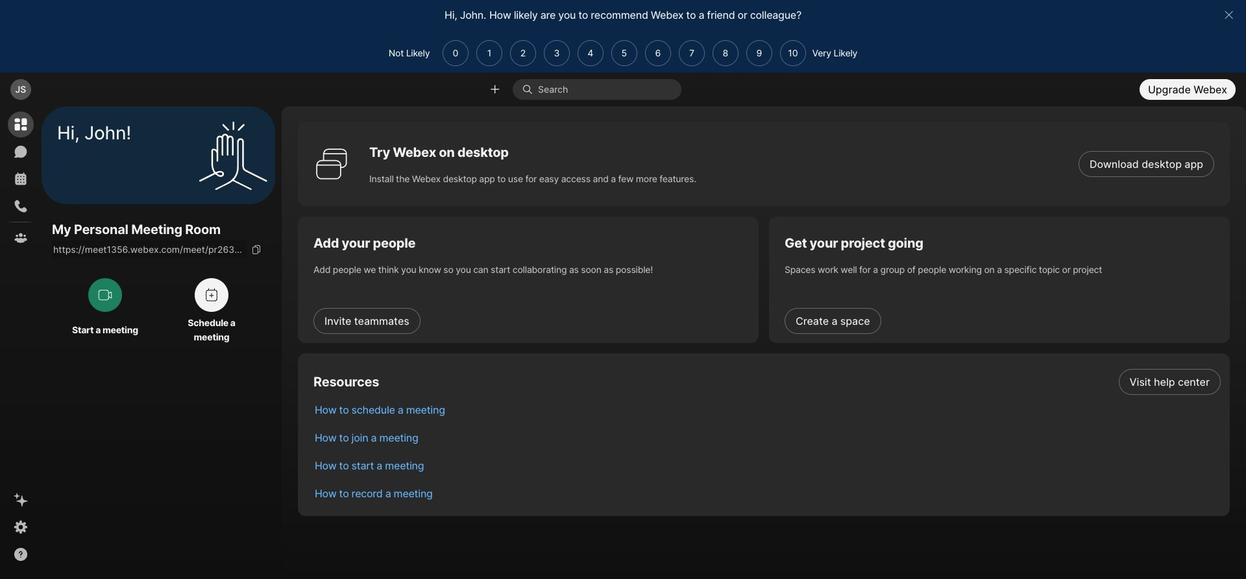 Task type: vqa. For each thing, say whether or not it's contained in the screenshot.
How likely are you to recommend Webex to a friend or colleague? Score Webex from 0 to 10, 0 is not likely and 10 is very likely. toolbar
yes



Task type: describe. For each thing, give the bounding box(es) containing it.
3 list item from the top
[[305, 424, 1231, 452]]

schedule a meeting image
[[204, 288, 219, 303]]

wrapper image
[[523, 84, 538, 95]]

dashboard image
[[13, 117, 29, 132]]

4 list item from the top
[[305, 452, 1231, 480]]

connect people image
[[489, 83, 501, 96]]

start a meeting image
[[97, 288, 113, 303]]

teams, has no new notifications image
[[13, 231, 29, 246]]

settings image
[[13, 520, 29, 536]]

5 list item from the top
[[305, 480, 1231, 508]]

click to copy your pmr address image
[[251, 245, 262, 255]]

meetings image
[[13, 171, 29, 187]]

calls image
[[13, 199, 29, 214]]



Task type: locate. For each thing, give the bounding box(es) containing it.
how likely are you to recommend webex to a friend or colleague? score webex from 0 to 10, 0 is not likely and 10 is very likely. toolbar
[[439, 40, 806, 66]]

None text field
[[52, 241, 247, 259]]

navigation
[[0, 106, 42, 580]]

2 list item from the top
[[305, 396, 1231, 424]]

two hands high fiving image
[[194, 117, 272, 194]]

list item
[[305, 368, 1231, 396], [305, 396, 1231, 424], [305, 424, 1231, 452], [305, 452, 1231, 480], [305, 480, 1231, 508]]

what's new image
[[13, 493, 29, 508]]

close rating section image
[[1225, 10, 1235, 20]]

1 list item from the top
[[305, 368, 1231, 396]]

messaging, has no new notifications image
[[13, 144, 29, 160]]

webex tab list
[[8, 112, 34, 251]]

help image
[[13, 547, 29, 563]]



